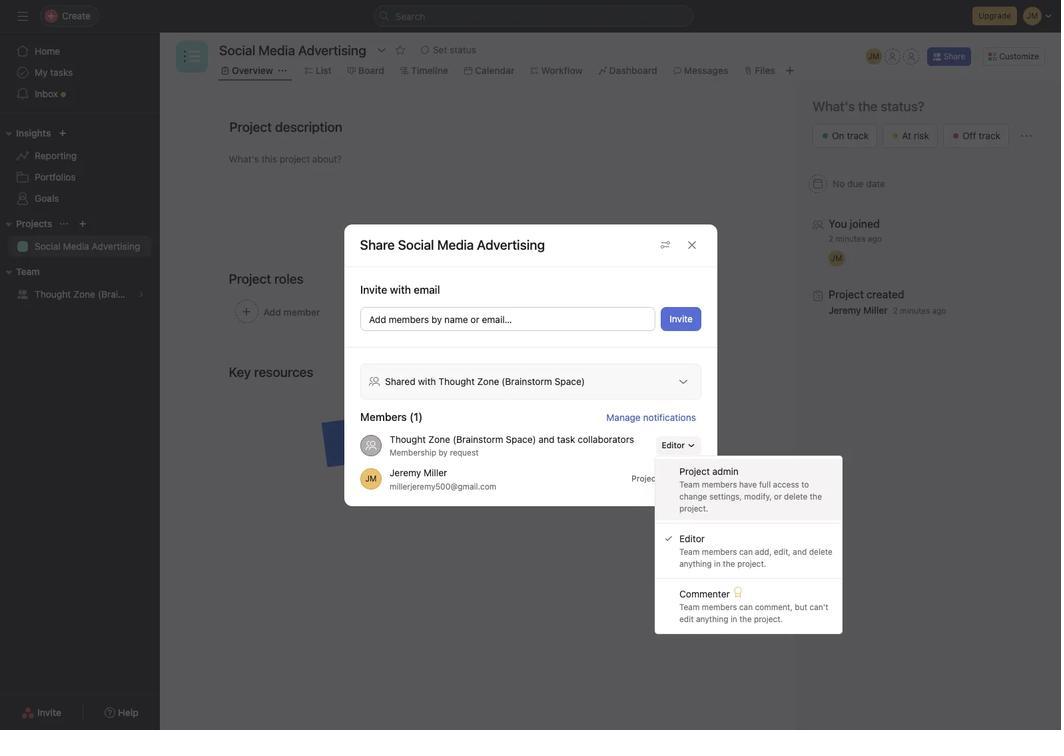Task type: vqa. For each thing, say whether or not it's contained in the screenshot.
Octopus Specimen to the top
no



Task type: locate. For each thing, give the bounding box(es) containing it.
upgrade button
[[973, 7, 1018, 25]]

0 horizontal spatial (brainstorm
[[98, 289, 148, 300]]

1 horizontal spatial social
[[398, 237, 434, 253]]

1 vertical spatial 2
[[894, 306, 898, 316]]

2 horizontal spatial thought
[[438, 376, 475, 387]]

(brainstorm inside "link"
[[98, 289, 148, 300]]

1 vertical spatial brief
[[507, 454, 527, 465]]

2 inside you joined 2 minutes ago
[[829, 234, 834, 244]]

2 vertical spatial the
[[740, 614, 752, 624]]

2
[[829, 234, 834, 244], [894, 306, 898, 316]]

1 vertical spatial in
[[731, 614, 738, 624]]

you joined 2 minutes ago
[[829, 218, 882, 244]]

1 horizontal spatial delete
[[809, 547, 833, 557]]

jeremy down membership
[[390, 466, 421, 478]]

anything inside editor team members can add, edit, and delete anything in the project.
[[680, 559, 712, 569]]

1 horizontal spatial zone
[[428, 434, 450, 445]]

jeremy inside jeremy miller millerjeremy500@gmail.com
[[390, 466, 421, 478]]

0 horizontal spatial in
[[714, 559, 721, 569]]

0 vertical spatial anything
[[680, 559, 712, 569]]

add members by name or email…
[[369, 314, 512, 325]]

0 vertical spatial 2
[[829, 234, 834, 244]]

0 vertical spatial thought
[[35, 289, 71, 300]]

workflow
[[541, 65, 583, 76]]

1 horizontal spatial invite
[[360, 284, 387, 296]]

0 horizontal spatial invite
[[37, 707, 61, 718]]

None text field
[[216, 38, 370, 62]]

members inside team members can comment, but can't edit anything in the project.
[[702, 602, 737, 612]]

0 vertical spatial the
[[810, 492, 822, 502]]

list image
[[184, 49, 200, 65]]

the right modify,
[[810, 492, 822, 502]]

delete down the "to"
[[784, 492, 808, 502]]

0 vertical spatial zone
[[73, 289, 95, 300]]

jm down you joined 2 minutes ago
[[831, 253, 843, 263]]

thought down team dropdown button
[[35, 289, 71, 300]]

can inside team members can comment, but can't edit anything in the project.
[[740, 602, 753, 612]]

miller up the millerjeremy500@gmail.com
[[424, 466, 447, 478]]

space) inside "link"
[[151, 289, 181, 300]]

team members can comment, but can't edit anything in the project.
[[680, 602, 829, 624]]

1 horizontal spatial in
[[731, 614, 738, 624]]

social up with email
[[398, 237, 434, 253]]

project. inside project admin team members have full access to change settings, modify, or delete the project.
[[680, 504, 709, 514]]

social down projects
[[35, 241, 61, 252]]

with inside the align your team around a shared vision with a project brief and supporting resources.
[[594, 412, 612, 423]]

1 vertical spatial project.
[[738, 559, 767, 569]]

and left task
[[539, 434, 555, 445]]

can
[[740, 547, 753, 557], [740, 602, 753, 612]]

commenter
[[680, 588, 730, 600]]

0 horizontal spatial minutes
[[836, 234, 866, 244]]

insights button
[[0, 125, 51, 141]]

2 horizontal spatial and
[[793, 547, 807, 557]]

0 vertical spatial invite
[[360, 284, 387, 296]]

0 vertical spatial or
[[470, 314, 479, 325]]

editor
[[662, 440, 685, 450], [680, 533, 705, 544]]

1 vertical spatial can
[[740, 602, 753, 612]]

0 vertical spatial delete
[[784, 492, 808, 502]]

zone inside thought zone (brainstorm space) and task collaborators membership by request
[[428, 434, 450, 445]]

thought inside thought zone (brainstorm space) and task collaborators membership by request
[[390, 434, 426, 445]]

0 vertical spatial jeremy
[[829, 305, 862, 316]]

brief inside the align your team around a shared vision with a project brief and supporting resources.
[[458, 427, 477, 438]]

2 down the you on the top of page
[[829, 234, 834, 244]]

0 horizontal spatial or
[[470, 314, 479, 325]]

0 horizontal spatial delete
[[784, 492, 808, 502]]

or down access
[[774, 492, 782, 502]]

team button
[[0, 264, 40, 280]]

upgrade
[[979, 11, 1012, 21]]

social media advertising
[[35, 241, 140, 252]]

editor inside dropdown button
[[662, 440, 685, 450]]

1 vertical spatial zone
[[477, 376, 499, 387]]

the right edit
[[740, 614, 752, 624]]

0 horizontal spatial jeremy
[[390, 466, 421, 478]]

anything up commenter
[[680, 559, 712, 569]]

a up collaborators
[[615, 412, 620, 423]]

0 horizontal spatial track
[[847, 130, 869, 141]]

0 vertical spatial by
[[431, 314, 442, 325]]

email…
[[482, 314, 512, 325]]

brief down 'your'
[[458, 427, 477, 438]]

with inside option group
[[418, 376, 436, 387]]

project roles
[[229, 271, 304, 287]]

1 horizontal spatial track
[[979, 130, 1001, 141]]

delete right edit,
[[809, 547, 833, 557]]

jm down usersicon
[[365, 473, 377, 483]]

anything inside team members can comment, but can't edit anything in the project.
[[696, 614, 729, 624]]

1 horizontal spatial thought
[[390, 434, 426, 445]]

add members by name or email… button
[[360, 307, 656, 331]]

members inside button
[[389, 314, 429, 325]]

by left request
[[438, 447, 448, 457]]

editor for editor
[[662, 440, 685, 450]]

0 vertical spatial in
[[714, 559, 721, 569]]

0 vertical spatial (brainstorm
[[98, 289, 148, 300]]

1 horizontal spatial and
[[539, 434, 555, 445]]

my tasks
[[35, 67, 73, 78]]

team inside project admin team members have full access to change settings, modify, or delete the project.
[[680, 480, 700, 490]]

2 horizontal spatial the
[[810, 492, 822, 502]]

invite with email
[[360, 284, 440, 296]]

delete inside project admin team members have full access to change settings, modify, or delete the project.
[[784, 492, 808, 502]]

0 vertical spatial jm
[[868, 51, 880, 61]]

track right on
[[847, 130, 869, 141]]

(brainstorm for thought zone (brainstorm space)
[[98, 289, 148, 300]]

align your team around a shared vision with a project brief and supporting resources.
[[425, 412, 620, 438]]

invite for invite with email
[[360, 284, 387, 296]]

0 horizontal spatial miller
[[424, 466, 447, 478]]

share inside button
[[944, 51, 966, 61]]

in inside editor team members can add, edit, and delete anything in the project.
[[714, 559, 721, 569]]

in right edit
[[731, 614, 738, 624]]

zone for thought zone (brainstorm space) and task collaborators membership by request
[[428, 434, 450, 445]]

delete
[[784, 492, 808, 502], [809, 547, 833, 557]]

project. down comment,
[[754, 614, 783, 624]]

0 horizontal spatial thought
[[35, 289, 71, 300]]

and right edit,
[[793, 547, 807, 557]]

0 vertical spatial with
[[418, 376, 436, 387]]

0 horizontal spatial brief
[[458, 427, 477, 438]]

invite button
[[661, 307, 701, 331], [13, 701, 70, 725]]

in up commenter
[[714, 559, 721, 569]]

1 vertical spatial anything
[[696, 614, 729, 624]]

calendar
[[475, 65, 515, 76]]

1 vertical spatial jeremy
[[390, 466, 421, 478]]

1 horizontal spatial invite button
[[661, 307, 701, 331]]

can left comment,
[[740, 602, 753, 612]]

social
[[398, 237, 434, 253], [35, 241, 61, 252]]

2 vertical spatial zone
[[428, 434, 450, 445]]

and down team
[[480, 427, 496, 438]]

can inside editor team members can add, edit, and delete anything in the project.
[[740, 547, 753, 557]]

thought up membership
[[390, 434, 426, 445]]

1 vertical spatial thought
[[438, 376, 475, 387]]

0 vertical spatial minutes
[[836, 234, 866, 244]]

project admin option
[[656, 459, 842, 520]]

1 vertical spatial the
[[723, 559, 735, 569]]

1 horizontal spatial a
[[615, 412, 620, 423]]

project. down the add,
[[738, 559, 767, 569]]

2 vertical spatial invite
[[37, 707, 61, 718]]

0 horizontal spatial social
[[35, 241, 61, 252]]

the inside editor team members can add, edit, and delete anything in the project.
[[723, 559, 735, 569]]

notifications
[[643, 411, 696, 423]]

project right create
[[473, 454, 505, 465]]

team down "projects" dropdown button
[[16, 266, 40, 277]]

dashboard
[[609, 65, 658, 76]]

team up edit
[[680, 602, 700, 612]]

and inside the align your team around a shared vision with a project brief and supporting resources.
[[480, 427, 496, 438]]

share
[[944, 51, 966, 61], [360, 237, 395, 253]]

0 horizontal spatial ago
[[868, 234, 882, 244]]

shared with thought zone (brainstorm space) option group
[[360, 364, 701, 400]]

(brainstorm up request
[[453, 434, 503, 445]]

shared with thought zone (brainstorm space)
[[385, 376, 585, 387]]

2 vertical spatial jm
[[365, 473, 377, 483]]

thought up 'your'
[[438, 376, 475, 387]]

(brainstorm down advertising
[[98, 289, 148, 300]]

0 horizontal spatial space)
[[151, 289, 181, 300]]

miller down project created
[[864, 305, 888, 316]]

members
[[389, 314, 429, 325], [702, 480, 737, 490], [702, 547, 737, 557], [702, 602, 737, 612]]

1 vertical spatial jm
[[831, 253, 843, 263]]

0 horizontal spatial share
[[360, 237, 395, 253]]

insights
[[16, 127, 51, 139]]

jm
[[868, 51, 880, 61], [831, 253, 843, 263], [365, 473, 377, 483]]

social inside dialog
[[398, 237, 434, 253]]

shared
[[385, 376, 415, 387]]

1 horizontal spatial brief
[[507, 454, 527, 465]]

1 vertical spatial or
[[774, 492, 782, 502]]

invite for invite 'button' inside the share social media advertising dialog
[[670, 313, 693, 324]]

a up "supporting"
[[527, 412, 532, 423]]

project down align
[[425, 427, 455, 438]]

brief
[[458, 427, 477, 438], [507, 454, 527, 465]]

1 vertical spatial space)
[[506, 434, 536, 445]]

1 horizontal spatial space)
[[506, 434, 536, 445]]

goals link
[[8, 188, 152, 209]]

share inside dialog
[[360, 237, 395, 253]]

2 vertical spatial project.
[[754, 614, 783, 624]]

0 horizontal spatial invite button
[[13, 701, 70, 725]]

(brainstorm inside thought zone (brainstorm space) and task collaborators membership by request
[[453, 434, 503, 445]]

full
[[760, 480, 771, 490]]

project. inside team members can comment, but can't edit anything in the project.
[[754, 614, 783, 624]]

0 vertical spatial invite button
[[661, 307, 701, 331]]

0 vertical spatial brief
[[458, 427, 477, 438]]

1 vertical spatial invite button
[[13, 701, 70, 725]]

millerjeremy500@gmail.com
[[390, 481, 496, 491]]

members left the add,
[[702, 547, 737, 557]]

and inside thought zone (brainstorm space) and task collaborators membership by request
[[539, 434, 555, 445]]

project inside create project brief button
[[473, 454, 505, 465]]

board
[[358, 65, 385, 76]]

0 vertical spatial project.
[[680, 504, 709, 514]]

zone inside "link"
[[73, 289, 95, 300]]

1 horizontal spatial minutes
[[901, 306, 931, 316]]

space) inside thought zone (brainstorm space) and task collaborators membership by request
[[506, 434, 536, 445]]

risk
[[914, 130, 930, 141]]

0 horizontal spatial jm
[[365, 473, 377, 483]]

or
[[470, 314, 479, 325], [774, 492, 782, 502]]

global element
[[0, 33, 160, 113]]

1 horizontal spatial the
[[740, 614, 752, 624]]

minutes down project created
[[901, 306, 931, 316]]

1 vertical spatial ago
[[933, 306, 947, 316]]

share for share
[[944, 51, 966, 61]]

track right "off"
[[979, 130, 1001, 141]]

0 horizontal spatial zone
[[73, 289, 95, 300]]

members down with email
[[389, 314, 429, 325]]

or right name
[[470, 314, 479, 325]]

with right shared
[[418, 376, 436, 387]]

1 can from the top
[[740, 547, 753, 557]]

0 horizontal spatial the
[[723, 559, 735, 569]]

0 vertical spatial can
[[740, 547, 753, 557]]

my tasks link
[[8, 62, 152, 83]]

team up commenter
[[680, 547, 700, 557]]

1 vertical spatial invite
[[670, 313, 693, 324]]

insights element
[[0, 121, 160, 212]]

2 track from the left
[[979, 130, 1001, 141]]

at
[[903, 130, 912, 141]]

members down commenter
[[702, 602, 737, 612]]

with
[[418, 376, 436, 387], [594, 412, 612, 423]]

2 vertical spatial thought
[[390, 434, 426, 445]]

1 vertical spatial project
[[473, 454, 505, 465]]

jeremy miller millerjeremy500@gmail.com
[[390, 466, 496, 491]]

team inside team members can comment, but can't edit anything in the project.
[[680, 602, 700, 612]]

invite
[[360, 284, 387, 296], [670, 313, 693, 324], [37, 707, 61, 718]]

1 vertical spatial editor
[[680, 533, 705, 544]]

0 horizontal spatial a
[[527, 412, 532, 423]]

files link
[[745, 63, 776, 78]]

0 horizontal spatial and
[[480, 427, 496, 438]]

1 horizontal spatial with
[[594, 412, 612, 423]]

thought zone (brainstorm space) link
[[8, 284, 181, 305]]

zone up team
[[477, 376, 499, 387]]

thought zone (brainstorm space) and task collaborators membership by request
[[390, 434, 634, 457]]

brief down "supporting"
[[507, 454, 527, 465]]

project.
[[680, 504, 709, 514], [738, 559, 767, 569], [754, 614, 783, 624]]

1 track from the left
[[847, 130, 869, 141]]

0 horizontal spatial 2
[[829, 234, 834, 244]]

anything
[[680, 559, 712, 569], [696, 614, 729, 624]]

jeremy down project created
[[829, 305, 862, 316]]

the up commenter
[[723, 559, 735, 569]]

share button
[[927, 47, 972, 66]]

zone
[[73, 289, 95, 300], [477, 376, 499, 387], [428, 434, 450, 445]]

0 vertical spatial space)
[[151, 289, 181, 300]]

project permissions image
[[660, 240, 671, 251]]

edit
[[680, 614, 694, 624]]

editor inside editor team members can add, edit, and delete anything in the project.
[[680, 533, 705, 544]]

the status?
[[859, 99, 925, 114]]

hide sidebar image
[[17, 11, 28, 21]]

list link
[[305, 63, 332, 78]]

by left name
[[431, 314, 442, 325]]

1 vertical spatial by
[[438, 447, 448, 457]]

space)
[[151, 289, 181, 300], [506, 434, 536, 445]]

team
[[16, 266, 40, 277], [680, 480, 700, 490], [680, 547, 700, 557], [680, 602, 700, 612]]

1 vertical spatial miller
[[424, 466, 447, 478]]

2 down project created
[[894, 306, 898, 316]]

thought inside "link"
[[35, 289, 71, 300]]

2 horizontal spatial zone
[[477, 376, 499, 387]]

media
[[63, 241, 89, 252]]

1 horizontal spatial or
[[774, 492, 782, 502]]

anything right edit
[[696, 614, 729, 624]]

minutes down 'you joined' button
[[836, 234, 866, 244]]

0 vertical spatial ago
[[868, 234, 882, 244]]

1 vertical spatial (brainstorm
[[453, 434, 503, 445]]

2 a from the left
[[615, 412, 620, 423]]

0 horizontal spatial with
[[418, 376, 436, 387]]

zone down social media advertising link
[[73, 289, 95, 300]]

editor down change
[[680, 533, 705, 544]]

0 vertical spatial share
[[944, 51, 966, 61]]

0 vertical spatial project
[[425, 427, 455, 438]]

can left the add,
[[740, 547, 753, 557]]

home
[[35, 45, 60, 57]]

invite button inside share social media advertising dialog
[[661, 307, 701, 331]]

project. inside editor team members can add, edit, and delete anything in the project.
[[738, 559, 767, 569]]

2 horizontal spatial jm
[[868, 51, 880, 61]]

project. down change
[[680, 504, 709, 514]]

1 horizontal spatial 2
[[894, 306, 898, 316]]

inbox link
[[8, 83, 152, 105]]

1 vertical spatial share
[[360, 237, 395, 253]]

jm up what's the status?
[[868, 51, 880, 61]]

1 horizontal spatial share
[[944, 51, 966, 61]]

editor down notifications
[[662, 440, 685, 450]]

the
[[810, 492, 822, 502], [723, 559, 735, 569], [740, 614, 752, 624]]

off
[[963, 130, 977, 141]]

members up settings,
[[702, 480, 737, 490]]

you
[[829, 218, 847, 230]]

minutes
[[836, 234, 866, 244], [901, 306, 931, 316]]

comment,
[[755, 602, 793, 612]]

1 vertical spatial minutes
[[901, 306, 931, 316]]

project inside the align your team around a shared vision with a project brief and supporting resources.
[[425, 427, 455, 438]]

with up collaborators
[[594, 412, 612, 423]]

track
[[847, 130, 869, 141], [979, 130, 1001, 141]]

2 can from the top
[[740, 602, 753, 612]]

1 horizontal spatial jeremy
[[829, 305, 862, 316]]

zone down align
[[428, 434, 450, 445]]

editor button
[[656, 436, 701, 455]]

0 horizontal spatial project
[[425, 427, 455, 438]]

team up change
[[680, 480, 700, 490]]



Task type: describe. For each thing, give the bounding box(es) containing it.
calendar link
[[464, 63, 515, 78]]

tasks
[[50, 67, 73, 78]]

project admin team members have full access to change settings, modify, or delete the project.
[[680, 466, 822, 514]]

the inside project admin team members have full access to change settings, modify, or delete the project.
[[810, 492, 822, 502]]

jeremy inside project created jeremy miller 2 minutes ago
[[829, 305, 862, 316]]

in inside team members can comment, but can't edit anything in the project.
[[731, 614, 738, 624]]

shared
[[535, 412, 564, 423]]

space) for thought zone (brainstorm space) and task collaborators membership by request
[[506, 434, 536, 445]]

thought for thought zone (brainstorm space)
[[35, 289, 71, 300]]

supporting
[[498, 427, 545, 438]]

at risk
[[903, 130, 930, 141]]

create project brief
[[442, 454, 527, 465]]

task
[[557, 434, 575, 445]]

miller inside jeremy miller millerjeremy500@gmail.com
[[424, 466, 447, 478]]

at risk button
[[883, 124, 938, 148]]

members inside editor team members can add, edit, and delete anything in the project.
[[702, 547, 737, 557]]

thought inside option group
[[438, 376, 475, 387]]

overview
[[232, 65, 273, 76]]

track for off track
[[979, 130, 1001, 141]]

by inside button
[[431, 314, 442, 325]]

inbox
[[35, 88, 58, 99]]

request
[[450, 447, 478, 457]]

you joined button
[[829, 217, 882, 231]]

what's the status?
[[813, 99, 925, 114]]

joined
[[850, 218, 880, 230]]

members (1)
[[360, 411, 422, 423]]

advertising
[[92, 241, 140, 252]]

brief inside button
[[507, 454, 527, 465]]

messages
[[684, 65, 729, 76]]

jm inside share social media advertising dialog
[[365, 473, 377, 483]]

social inside projects element
[[35, 241, 61, 252]]

align
[[425, 412, 446, 423]]

the inside team members can comment, but can't edit anything in the project.
[[740, 614, 752, 624]]

share for share social media advertising
[[360, 237, 395, 253]]

on track button
[[813, 124, 878, 148]]

project privacy dialog image
[[678, 376, 689, 387]]

thought for thought zone (brainstorm space) and task collaborators membership by request
[[390, 434, 426, 445]]

create project brief button
[[425, 448, 531, 472]]

or inside button
[[470, 314, 479, 325]]

key resources
[[229, 365, 314, 380]]

board link
[[348, 63, 385, 78]]

on
[[832, 130, 845, 141]]

social media advertising link
[[8, 236, 152, 257]]

on track
[[832, 130, 869, 141]]

media advertising
[[437, 237, 545, 253]]

ago inside you joined 2 minutes ago
[[868, 234, 882, 244]]

timeline
[[411, 65, 448, 76]]

off track
[[963, 130, 1001, 141]]

around
[[494, 412, 525, 423]]

change
[[680, 492, 707, 502]]

and inside editor team members can add, edit, and delete anything in the project.
[[793, 547, 807, 557]]

jm inside button
[[868, 51, 880, 61]]

by inside thought zone (brainstorm space) and task collaborators membership by request
[[438, 447, 448, 457]]

reporting
[[35, 150, 77, 161]]

ago inside project created jeremy miller 2 minutes ago
[[933, 306, 947, 316]]

team inside team dropdown button
[[16, 266, 40, 277]]

messages link
[[674, 63, 729, 78]]

edit,
[[774, 547, 791, 557]]

project created jeremy miller 2 minutes ago
[[829, 289, 947, 316]]

members inside project admin team members have full access to change settings, modify, or delete the project.
[[702, 480, 737, 490]]

with email
[[390, 284, 440, 296]]

add to starred image
[[395, 45, 406, 55]]

share social media advertising
[[360, 237, 545, 253]]

have
[[740, 480, 757, 490]]

minutes inside project created jeremy miller 2 minutes ago
[[901, 306, 931, 316]]

add,
[[755, 547, 772, 557]]

your
[[449, 412, 468, 423]]

goals
[[35, 193, 59, 204]]

modify,
[[745, 492, 772, 502]]

home link
[[8, 41, 152, 62]]

name
[[444, 314, 468, 325]]

create
[[442, 454, 471, 465]]

close this dialog image
[[687, 240, 697, 251]]

project
[[680, 466, 710, 477]]

portfolios
[[35, 171, 76, 183]]

miller inside project created jeremy miller 2 minutes ago
[[864, 305, 888, 316]]

dashboard link
[[599, 63, 658, 78]]

or inside project admin team members have full access to change settings, modify, or delete the project.
[[774, 492, 782, 502]]

1 a from the left
[[527, 412, 532, 423]]

zone for thought zone (brainstorm space)
[[73, 289, 95, 300]]

(brainstorm for thought zone (brainstorm space) and task collaborators membership by request
[[453, 434, 503, 445]]

(brainstorm space)
[[502, 376, 585, 387]]

what's
[[813, 99, 855, 114]]

timeline link
[[401, 63, 448, 78]]

teams element
[[0, 260, 181, 308]]

team inside editor team members can add, edit, and delete anything in the project.
[[680, 547, 700, 557]]

settings,
[[710, 492, 742, 502]]

but
[[795, 602, 808, 612]]

thought zone (brainstorm space)
[[35, 289, 181, 300]]

workflow link
[[531, 63, 583, 78]]

manage
[[606, 411, 641, 423]]

jeremy miller link
[[829, 305, 888, 316]]

collaborators
[[578, 434, 634, 445]]

share social media advertising dialog
[[344, 224, 717, 506]]

overview link
[[221, 63, 273, 78]]

usersicon image
[[366, 440, 376, 451]]

jm button
[[866, 49, 882, 65]]

Project description title text field
[[221, 113, 346, 141]]

portfolios link
[[8, 167, 152, 188]]

minutes inside you joined 2 minutes ago
[[836, 234, 866, 244]]

2 inside project created jeremy miller 2 minutes ago
[[894, 306, 898, 316]]

zone inside option group
[[477, 376, 499, 387]]

projects element
[[0, 212, 160, 260]]

manage notifications
[[606, 411, 696, 423]]

vision
[[567, 412, 592, 423]]

off track button
[[944, 124, 1010, 148]]

files
[[755, 65, 776, 76]]

resources.
[[548, 427, 593, 438]]

admin
[[713, 466, 739, 477]]

space) for thought zone (brainstorm space)
[[151, 289, 181, 300]]

projects button
[[0, 216, 52, 232]]

membership
[[390, 447, 436, 457]]

list
[[316, 65, 332, 76]]

team
[[470, 412, 492, 423]]

track for on track
[[847, 130, 869, 141]]

editor team members can add, edit, and delete anything in the project.
[[680, 533, 833, 569]]

reporting link
[[8, 145, 152, 167]]

projects
[[16, 218, 52, 229]]

to
[[802, 480, 809, 490]]

editor for editor team members can add, edit, and delete anything in the project.
[[680, 533, 705, 544]]

project created
[[829, 289, 905, 301]]

delete inside editor team members can add, edit, and delete anything in the project.
[[809, 547, 833, 557]]

access
[[773, 480, 800, 490]]



